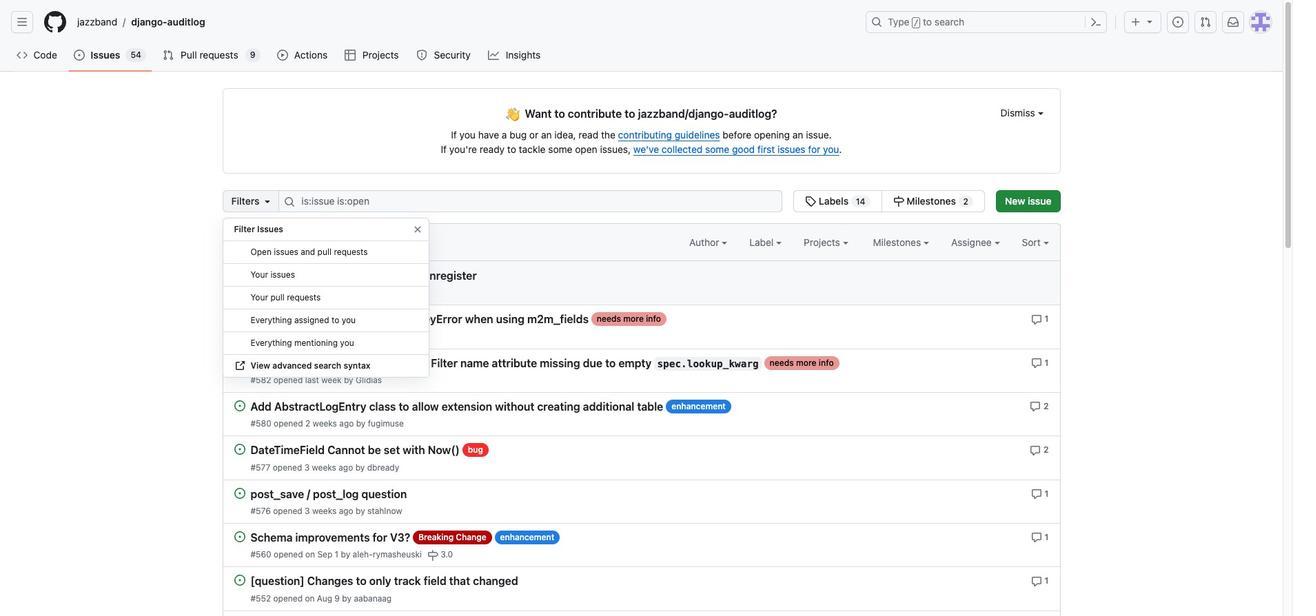 Task type: vqa. For each thing, say whether or not it's contained in the screenshot.


Task type: locate. For each thing, give the bounding box(es) containing it.
3 down post_save / post_log question link
[[305, 506, 310, 516]]

milestones inside issue element
[[907, 195, 956, 207]]

1 2 link from the top
[[1030, 400, 1049, 412]]

1 vertical spatial needs more info link
[[764, 356, 839, 370]]

0 vertical spatial 9
[[250, 50, 255, 60]]

#560             opened on sep 1 by aleh-rymasheuski
[[251, 550, 422, 560]]

1 link for schema improvements for v3?
[[1031, 531, 1049, 543]]

1 vertical spatial on
[[305, 593, 315, 603]]

/ for jazzband
[[123, 16, 126, 28]]

everything up #585
[[251, 315, 292, 325]]

1 vertical spatial more
[[796, 357, 817, 368]]

open issue image for [possible inconsistency?] [admin] filter name attribute missing due to empty
[[234, 357, 245, 368]]

your up #586 at the left top of page
[[251, 270, 268, 280]]

with right the set
[[403, 444, 425, 457]]

[possible inconsistency?] [admin] filter name attribute missing due to empty spec.lookup_kwarg
[[251, 357, 759, 369]]

issues up 54 open
[[257, 224, 283, 234]]

assignee
[[951, 236, 994, 248]]

1 horizontal spatial for
[[808, 143, 820, 155]]

datetimefield cannot be set with now()
[[251, 444, 460, 457]]

0 horizontal spatial enhancement
[[500, 532, 554, 542]]

2 some from the left
[[705, 143, 729, 155]]

you up inconsistency?]
[[340, 338, 354, 348]]

open issue image left your issues
[[234, 270, 245, 281]]

2 vertical spatial weeks
[[312, 506, 337, 516]]

open issue element left your issues
[[234, 269, 245, 281]]

3 down datetimefield
[[304, 462, 310, 473]]

opened left "4"
[[274, 288, 303, 298]]

2 vertical spatial open issue image
[[234, 531, 245, 542]]

some down before
[[705, 143, 729, 155]]

link external image
[[234, 361, 245, 372]]

1 vertical spatial info
[[819, 357, 834, 368]]

1 horizontal spatial more
[[796, 357, 817, 368]]

breaking change
[[418, 532, 486, 542]]

by left moises-
[[344, 331, 353, 342]]

0 horizontal spatial filter
[[234, 224, 255, 234]]

1 last from the top
[[305, 331, 319, 342]]

9 inside [question] changes to only track field that changed #552             opened on aug 9 by aabanaag
[[335, 593, 340, 603]]

2 vertical spatial issues
[[270, 270, 295, 280]]

breaking change link
[[413, 531, 492, 544]]

your pull requests link
[[223, 287, 428, 310]]

your for your issues
[[251, 270, 268, 280]]

2 horizontal spatial requests
[[334, 247, 368, 257]]

0 horizontal spatial if
[[441, 143, 447, 155]]

info for logentry.changes_str fails with keyerror when using m2m_fields
[[646, 314, 661, 324]]

open issue element
[[234, 269, 245, 281], [234, 312, 245, 324], [234, 356, 245, 368], [234, 400, 245, 411], [234, 443, 245, 455], [234, 487, 245, 499], [234, 531, 245, 542], [234, 574, 245, 586]]

to up #585             opened last week by moises-perez-tfs
[[332, 315, 339, 325]]

0 horizontal spatial some
[[548, 143, 572, 155]]

weeks for abstractlogentry
[[313, 419, 337, 429]]

2 last from the top
[[305, 375, 319, 385]]

due
[[583, 357, 603, 369]]

#576
[[251, 506, 271, 516]]

on inside [question] changes to only track field that changed #552             opened on aug 9 by aabanaag
[[305, 593, 315, 603]]

3 1 link from the top
[[1031, 487, 1049, 500]]

using
[[496, 313, 524, 326]]

0 vertical spatial enhancement
[[672, 401, 726, 411]]

an right or
[[541, 129, 552, 141]]

6 open issue element from the top
[[234, 487, 245, 499]]

0 horizontal spatial pull
[[270, 292, 285, 303]]

54 down jazzband / django-auditlog
[[131, 50, 141, 60]]

week down the assigned
[[322, 331, 342, 342]]

1 vertical spatial 9
[[335, 593, 340, 603]]

good
[[732, 143, 755, 155]]

/ inside type / to search
[[914, 18, 919, 28]]

4 1 link from the top
[[1031, 531, 1049, 543]]

1 horizontal spatial info
[[819, 357, 834, 368]]

jazzband
[[77, 16, 117, 28]]

1 open issue image from the top
[[234, 270, 245, 281]]

your down dynamic
[[251, 292, 268, 303]]

0 horizontal spatial 54
[[131, 50, 141, 60]]

0 vertical spatial pull
[[317, 247, 332, 257]]

idea,
[[554, 129, 576, 141]]

last
[[305, 331, 319, 342], [305, 375, 319, 385]]

[admin]
[[386, 357, 428, 369]]

on left sep
[[305, 550, 315, 560]]

everything for everything assigned to you
[[251, 315, 292, 325]]

logentry.changes_str fails with keyerror when using m2m_fields link
[[251, 313, 589, 326]]

open issue element left datetimefield
[[234, 443, 245, 455]]

open issue image left 'add'
[[234, 400, 245, 411]]

info for [possible inconsistency?] [admin] filter name attribute missing due to empty
[[819, 357, 834, 368]]

1 vertical spatial if
[[441, 143, 447, 155]]

0 horizontal spatial /
[[123, 16, 126, 28]]

1 horizontal spatial bug
[[510, 129, 527, 141]]

open issue image left datetimefield
[[234, 444, 245, 455]]

dismiss
[[1001, 107, 1038, 119]]

filter issues
[[234, 224, 283, 234]]

open issue image left post_save
[[234, 488, 245, 499]]

0 vertical spatial enhancement link
[[666, 400, 731, 414]]

set
[[384, 444, 400, 457]]

projects down labels
[[804, 236, 843, 248]]

#577
[[251, 462, 270, 473]]

opened down [question] at the left bottom of the page
[[273, 593, 303, 603]]

to right ready at the top of the page
[[507, 143, 516, 155]]

everything
[[251, 315, 292, 325], [251, 338, 292, 348]]

ago down the post_log
[[339, 506, 353, 516]]

5 open issue image from the top
[[234, 575, 245, 586]]

54 for 54
[[131, 50, 141, 60]]

0 vertical spatial search
[[935, 16, 964, 28]]

jazzband link
[[72, 11, 123, 33]]

insights
[[506, 49, 541, 61]]

you
[[460, 129, 476, 141], [823, 143, 839, 155], [342, 315, 356, 325], [340, 338, 354, 348]]

Search all issues text field
[[279, 190, 782, 212]]

1 for fifth the 1 link from the bottom
[[1045, 314, 1049, 324]]

2 everything from the top
[[251, 338, 292, 348]]

195 closed link
[[300, 235, 366, 250]]

bug inside if you have a bug or an idea, read the contributing guidelines before opening an issue. if you're ready to tackle some open issues, we've collected some good first issues for you .
[[510, 129, 527, 141]]

/
[[123, 16, 126, 28], [914, 18, 919, 28], [307, 488, 310, 500]]

2 week from the top
[[321, 375, 342, 385]]

0 vertical spatial needs
[[597, 314, 621, 324]]

field
[[424, 575, 447, 588]]

#582             opened last week by glidias
[[251, 375, 382, 385]]

git pull request image for issue opened icon
[[1200, 17, 1211, 28]]

shield image
[[416, 50, 427, 61]]

graph image
[[488, 50, 499, 61]]

comment image for logentry.changes_str fails with keyerror when using m2m_fields
[[1031, 314, 1042, 325]]

everything up [possible
[[251, 338, 292, 348]]

2 on from the top
[[305, 593, 315, 603]]

git pull request image left notifications 'icon'
[[1200, 17, 1211, 28]]

search image
[[284, 196, 295, 207]]

1 vertical spatial weeks
[[312, 462, 336, 473]]

breaking
[[418, 532, 454, 542]]

1 vertical spatial your
[[251, 292, 268, 303]]

datetimefield cannot be set with now() link
[[251, 444, 460, 457]]

0 horizontal spatial projects
[[362, 49, 399, 61]]

2 vertical spatial requests
[[287, 292, 321, 303]]

opened down post_save
[[273, 506, 302, 516]]

#580             opened 2 weeks ago by fugimuse
[[251, 419, 404, 429]]

open issue image left view
[[234, 357, 245, 368]]

weeks down abstractlogentry
[[313, 419, 337, 429]]

have
[[478, 129, 499, 141]]

1 your from the top
[[251, 270, 268, 280]]

read
[[579, 129, 598, 141]]

changes
[[307, 575, 353, 588]]

3 open issue element from the top
[[234, 356, 245, 368]]

to right the due
[[605, 357, 616, 369]]

1 horizontal spatial projects
[[804, 236, 843, 248]]

milestones for milestones 2
[[907, 195, 956, 207]]

week for logentry.changes_str fails with keyerror when using m2m_fields
[[322, 331, 342, 342]]

open issue element left [question] at the left bottom of the page
[[234, 574, 245, 586]]

1 everything from the top
[[251, 315, 292, 325]]

None search field
[[222, 190, 985, 389]]

/ right the type
[[914, 18, 919, 28]]

0 horizontal spatial info
[[646, 314, 661, 324]]

14
[[856, 196, 865, 207]]

by right aug
[[342, 593, 352, 603]]

pull
[[317, 247, 332, 257], [270, 292, 285, 303]]

1 vertical spatial filter
[[431, 357, 458, 369]]

only
[[369, 575, 391, 588]]

issues down jazzband link
[[91, 49, 120, 61]]

1 vertical spatial bug
[[468, 445, 483, 455]]

#560
[[251, 550, 271, 560]]

1 horizontal spatial pull
[[317, 247, 332, 257]]

last down the assigned
[[305, 331, 319, 342]]

0 horizontal spatial 9
[[250, 50, 255, 60]]

with
[[392, 313, 414, 326], [403, 444, 425, 457]]

0 vertical spatial requests
[[200, 49, 238, 61]]

pull
[[181, 49, 197, 61]]

enhancement link down spec.lookup_kwarg
[[666, 400, 731, 414]]

dynamic cross-instance register/unregister link
[[251, 270, 477, 282]]

comment image
[[1031, 358, 1042, 369], [1030, 445, 1041, 456], [1031, 489, 1042, 500], [1031, 532, 1042, 543]]

opened inside [question] changes to only track field that changed #552             opened on aug 9 by aabanaag
[[273, 593, 303, 603]]

close menu image
[[412, 224, 423, 235]]

open issue element for logentry.changes_str fails with keyerror when using m2m_fields
[[234, 312, 245, 324]]

54 down filter issues
[[250, 236, 263, 248]]

enhancement link up changed
[[495, 531, 560, 544]]

search inside search field
[[314, 361, 341, 371]]

milestones
[[907, 195, 956, 207], [873, 236, 924, 248]]

1 vertical spatial everything
[[251, 338, 292, 348]]

0 vertical spatial milestones
[[907, 195, 956, 207]]

1 vertical spatial 2 link
[[1030, 443, 1049, 456]]

0 horizontal spatial an
[[541, 129, 552, 141]]

#552
[[251, 593, 271, 603]]

7 open issue element from the top
[[234, 531, 245, 542]]

search up #582             opened last week by glidias
[[314, 361, 341, 371]]

insights link
[[483, 45, 547, 65]]

#585
[[251, 331, 271, 342]]

pull down dynamic
[[270, 292, 285, 303]]

post_log
[[313, 488, 359, 500]]

1 horizontal spatial 9
[[335, 593, 340, 603]]

to left only
[[356, 575, 367, 588]]

1 vertical spatial week
[[321, 375, 342, 385]]

to inside if you have a bug or an idea, read the contributing guidelines before opening an issue. if you're ready to tackle some open issues, we've collected some good first issues for you .
[[507, 143, 516, 155]]

5 1 link from the top
[[1031, 574, 1049, 587]]

0 vertical spatial if
[[451, 129, 457, 141]]

issue opened image
[[74, 50, 85, 61], [234, 237, 245, 248]]

requests up logentry.changes_str
[[287, 292, 321, 303]]

command palette image
[[1090, 17, 1102, 28]]

issues down opening
[[778, 143, 806, 155]]

1 link
[[1031, 312, 1049, 325], [1031, 356, 1049, 369], [1031, 487, 1049, 500], [1031, 531, 1049, 543], [1031, 574, 1049, 587]]

0 vertical spatial issues
[[778, 143, 806, 155]]

1 week from the top
[[322, 331, 342, 342]]

attribute
[[492, 357, 537, 369]]

milestones down milestone image at the top of page
[[873, 236, 924, 248]]

4
[[305, 288, 311, 298]]

1 vertical spatial needs
[[770, 357, 794, 368]]

0 vertical spatial needs more info link
[[591, 312, 667, 326]]

3 open issue image from the top
[[234, 531, 245, 542]]

on left aug
[[305, 593, 315, 603]]

2 your from the top
[[251, 292, 268, 303]]

0 horizontal spatial search
[[314, 361, 341, 371]]

1 vertical spatial comment image
[[1030, 401, 1041, 412]]

open issue image
[[234, 270, 245, 281], [234, 313, 245, 324], [234, 357, 245, 368], [234, 444, 245, 455], [234, 575, 245, 586]]

milestones right milestone image at the top of page
[[907, 195, 956, 207]]

code link
[[11, 45, 63, 65]]

milestones inside popup button
[[873, 236, 924, 248]]

5 open issue element from the top
[[234, 443, 245, 455]]

1 horizontal spatial /
[[307, 488, 310, 500]]

open issue element for datetimefield cannot be set with now()
[[234, 443, 245, 455]]

open issue image left schema
[[234, 531, 245, 542]]

2 an from the left
[[793, 129, 803, 141]]

1 horizontal spatial an
[[793, 129, 803, 141]]

1 horizontal spatial some
[[705, 143, 729, 155]]

weeks down post_save / post_log question link
[[312, 506, 337, 516]]

check image
[[300, 237, 311, 248]]

pull requests
[[181, 49, 238, 61]]

milestones button
[[873, 235, 929, 250]]

weeks inside the post_save / post_log question #576             opened 3 weeks ago by stahlnow
[[312, 506, 337, 516]]

4 open issue image from the top
[[234, 444, 245, 455]]

open issue element left 'add'
[[234, 400, 245, 411]]

1 horizontal spatial enhancement
[[672, 401, 726, 411]]

0 vertical spatial last
[[305, 331, 319, 342]]

1 vertical spatial 3
[[305, 506, 310, 516]]

9 left play 'image'
[[250, 50, 255, 60]]

to right want
[[554, 108, 565, 120]]

filter up 54 open link at the top left of the page
[[234, 224, 255, 234]]

1 vertical spatial projects
[[804, 236, 843, 248]]

weeks up post_save / post_log question link
[[312, 462, 336, 473]]

logentry.changes_str fails with keyerror when using m2m_fields
[[251, 313, 589, 326]]

needs for [possible inconsistency?] [admin] filter name attribute missing due to empty
[[770, 357, 794, 368]]

missing
[[540, 357, 580, 369]]

git pull request image for the leftmost issue opened image
[[163, 50, 174, 61]]

git pull request image
[[1200, 17, 1211, 28], [163, 50, 174, 61]]

issues for open issues and pull requests
[[274, 247, 298, 257]]

open issue element left post_save
[[234, 487, 245, 499]]

if up you're at left
[[451, 129, 457, 141]]

tfs
[[412, 331, 423, 342]]

1 horizontal spatial enhancement link
[[666, 400, 731, 414]]

0 horizontal spatial for
[[373, 532, 387, 544]]

1 vertical spatial issues
[[274, 247, 298, 257]]

#582
[[251, 375, 271, 385]]

bug right now()
[[468, 445, 483, 455]]

0 vertical spatial with
[[392, 313, 414, 326]]

open issue element left schema
[[234, 531, 245, 542]]

2 2 link from the top
[[1030, 443, 1049, 456]]

3 open issue image from the top
[[234, 357, 245, 368]]

more for [possible inconsistency?] [admin] filter name attribute missing due to empty
[[796, 357, 817, 368]]

your issues link
[[223, 264, 428, 287]]

inconsistency?]
[[301, 357, 384, 369]]

1 vertical spatial last
[[305, 375, 319, 385]]

issues left 'check' icon
[[274, 247, 298, 257]]

1 horizontal spatial search
[[935, 16, 964, 28]]

1 on from the top
[[305, 550, 315, 560]]

0 vertical spatial 2 link
[[1030, 400, 1049, 412]]

0 vertical spatial weeks
[[313, 419, 337, 429]]

projects right table icon
[[362, 49, 399, 61]]

1 horizontal spatial issue opened image
[[234, 237, 245, 248]]

0 horizontal spatial needs more info
[[597, 314, 661, 324]]

3
[[304, 462, 310, 473], [305, 506, 310, 516]]

1 vertical spatial git pull request image
[[163, 50, 174, 61]]

some down idea,
[[548, 143, 572, 155]]

issue opened image down filter issues
[[234, 237, 245, 248]]

last down 'view advanced search syntax'
[[305, 375, 319, 385]]

2 horizontal spatial /
[[914, 18, 919, 28]]

on
[[305, 550, 315, 560], [305, 593, 315, 603]]

0 vertical spatial open issue image
[[234, 400, 245, 411]]

1 horizontal spatial needs more info
[[770, 357, 834, 368]]

cannot
[[327, 444, 365, 457]]

0 horizontal spatial git pull request image
[[163, 50, 174, 61]]

1 horizontal spatial issues
[[257, 224, 283, 234]]

/ inside the post_save / post_log question #576             opened 3 weeks ago by stahlnow
[[307, 488, 310, 500]]

projects inside "popup button"
[[804, 236, 843, 248]]

view advanced search syntax
[[251, 361, 371, 371]]

list
[[72, 11, 858, 33]]

keyerror
[[417, 313, 462, 326]]

an left issue.
[[793, 129, 803, 141]]

triangle down image
[[262, 196, 273, 207]]

/ left the post_log
[[307, 488, 310, 500]]

1 vertical spatial enhancement link
[[495, 531, 560, 544]]

your pull requests
[[251, 292, 321, 303]]

2 inside the milestones 2
[[963, 196, 969, 207]]

schema improvements for v3?
[[251, 532, 410, 544]]

1 open issue image from the top
[[234, 400, 245, 411]]

0 horizontal spatial needs more info link
[[591, 312, 667, 326]]

2 open issue element from the top
[[234, 312, 245, 324]]

0 vertical spatial for
[[808, 143, 820, 155]]

open issue image left [question] at the left bottom of the page
[[234, 575, 245, 586]]

contributing guidelines link
[[618, 129, 720, 141]]

week down inconsistency?]
[[321, 375, 342, 385]]

issue opened image right code
[[74, 50, 85, 61]]

issues
[[91, 49, 120, 61], [257, 224, 283, 234]]

1 link for post_save / post_log question
[[1031, 487, 1049, 500]]

0 vertical spatial issues
[[91, 49, 120, 61]]

by left fugimuse link
[[356, 419, 366, 429]]

open issue element left view
[[234, 356, 245, 368]]

filter inside search field
[[234, 224, 255, 234]]

weeks
[[313, 419, 337, 429], [312, 462, 336, 473], [312, 506, 337, 516]]

2 open issue image from the top
[[234, 488, 245, 499]]

open issue element for dynamic cross-instance register/unregister
[[234, 269, 245, 281]]

1 vertical spatial issue opened image
[[234, 237, 245, 248]]

plus image
[[1130, 17, 1141, 28]]

comment image
[[1031, 314, 1042, 325], [1030, 401, 1041, 412], [1031, 576, 1042, 587]]

you up you're at left
[[460, 129, 476, 141]]

ago inside dynamic cross-instance register/unregister #586             opened 4 days ago
[[334, 288, 348, 298]]

ago right days
[[334, 288, 348, 298]]

before
[[723, 129, 751, 141]]

0 horizontal spatial needs
[[597, 314, 621, 324]]

if left you're at left
[[441, 143, 447, 155]]

0 vertical spatial git pull request image
[[1200, 17, 1211, 28]]

table
[[637, 401, 663, 413]]

0 vertical spatial filter
[[234, 224, 255, 234]]

8 open issue element from the top
[[234, 574, 245, 586]]

enhancement up changed
[[500, 532, 554, 542]]

1 horizontal spatial needs more info link
[[764, 356, 839, 370]]

auditlog?
[[729, 108, 777, 120]]

1 for the 1 link for [question] changes to only track field that changed
[[1045, 576, 1049, 586]]

everything for everything mentioning you
[[251, 338, 292, 348]]

open issue image up link external icon
[[234, 313, 245, 324]]

0 vertical spatial your
[[251, 270, 268, 280]]

9 right aug
[[335, 593, 340, 603]]

milestones 2
[[904, 195, 969, 207]]

weeks for cannot
[[312, 462, 336, 473]]

triangle down image
[[1144, 16, 1155, 27]]

0 vertical spatial info
[[646, 314, 661, 324]]

pull right and
[[317, 247, 332, 257]]

/ inside jazzband / django-auditlog
[[123, 16, 126, 28]]

enhancement down spec.lookup_kwarg
[[672, 401, 726, 411]]

requests
[[200, 49, 238, 61], [334, 247, 368, 257], [287, 292, 321, 303]]

0 vertical spatial week
[[322, 331, 342, 342]]

1 horizontal spatial if
[[451, 129, 457, 141]]

.
[[839, 143, 842, 155]]

open issue element up link external icon
[[234, 312, 245, 324]]

moises-perez-tfs link
[[356, 331, 423, 342]]

1 vertical spatial with
[[403, 444, 425, 457]]

more
[[623, 314, 644, 324], [796, 357, 817, 368]]

1 open issue element from the top
[[234, 269, 245, 281]]

code image
[[17, 50, 28, 61]]

open issue image
[[234, 400, 245, 411], [234, 488, 245, 499], [234, 531, 245, 542]]

name
[[460, 357, 489, 369]]

issues up your pull requests on the left top of the page
[[270, 270, 295, 280]]

author
[[689, 236, 722, 248]]

filter left name in the bottom left of the page
[[431, 357, 458, 369]]

0 horizontal spatial bug
[[468, 445, 483, 455]]

for down issue.
[[808, 143, 820, 155]]

enhancement for left enhancement link
[[500, 532, 554, 542]]

3 inside the post_save / post_log question #576             opened 3 weeks ago by stahlnow
[[305, 506, 310, 516]]

homepage image
[[44, 11, 66, 33]]

new
[[1005, 195, 1025, 207]]

needs more info link for [possible inconsistency?] [admin] filter name attribute missing due to empty
[[764, 356, 839, 370]]

requests up instance
[[334, 247, 368, 257]]

collected
[[662, 143, 703, 155]]

1 horizontal spatial git pull request image
[[1200, 17, 1211, 28]]

0 horizontal spatial more
[[623, 314, 644, 324]]

issues
[[778, 143, 806, 155], [274, 247, 298, 257], [270, 270, 295, 280]]

needs for logentry.changes_str fails with keyerror when using m2m_fields
[[597, 314, 621, 324]]

by
[[344, 331, 353, 342], [344, 375, 353, 385], [356, 419, 366, 429], [355, 462, 365, 473], [356, 506, 365, 516], [341, 550, 350, 560], [342, 593, 352, 603]]

0 vertical spatial bug
[[510, 129, 527, 141]]

2 open issue image from the top
[[234, 313, 245, 324]]

1 vertical spatial requests
[[334, 247, 368, 257]]

fugimuse
[[368, 419, 404, 429]]

0 vertical spatial 54
[[131, 50, 141, 60]]

by inside [question] changes to only track field that changed #552             opened on aug 9 by aabanaag
[[342, 593, 352, 603]]

search right the type
[[935, 16, 964, 28]]

/ left django-
[[123, 16, 126, 28]]

4 open issue element from the top
[[234, 400, 245, 411]]

0 vertical spatial issue opened image
[[74, 50, 85, 61]]



Task type: describe. For each thing, give the bounding box(es) containing it.
needs more info link for logentry.changes_str fails with keyerror when using m2m_fields
[[591, 312, 667, 326]]

glidias
[[356, 375, 382, 385]]

open issue element for schema improvements for v3?
[[234, 531, 245, 542]]

opened inside the post_save / post_log question #576             opened 3 weeks ago by stahlnow
[[273, 506, 302, 516]]

sep
[[317, 550, 332, 560]]

open issue image for datetimefield cannot be set with now()
[[234, 444, 245, 455]]

open issues and pull requests link
[[223, 241, 428, 264]]

2 link for datetimefield cannot be set with now()
[[1030, 443, 1049, 456]]

opened down advanced
[[273, 375, 303, 385]]

security
[[434, 49, 471, 61]]

everything assigned to you
[[251, 315, 356, 325]]

if you have a bug or an idea, read the contributing guidelines before opening an issue. if you're ready to tackle some open issues, we've collected some good first issues for you .
[[441, 129, 842, 155]]

1 for second the 1 link from the top
[[1045, 357, 1049, 368]]

to up contributing
[[625, 108, 635, 120]]

when
[[465, 313, 493, 326]]

empty
[[619, 357, 652, 369]]

class
[[369, 401, 396, 413]]

abstractlogentry
[[274, 401, 366, 413]]

opened down schema
[[274, 550, 303, 560]]

the
[[601, 129, 615, 141]]

sort
[[1022, 236, 1041, 248]]

by left aleh-
[[341, 550, 350, 560]]

to inside search field
[[332, 315, 339, 325]]

additional
[[583, 401, 634, 413]]

guidelines
[[675, 129, 720, 141]]

open issue image for post_save / post_log question
[[234, 488, 245, 499]]

open issue element for add abstractlogentry class to allow extension without creating additional table
[[234, 400, 245, 411]]

fails
[[368, 313, 389, 326]]

1 1 link from the top
[[1031, 312, 1049, 325]]

milestone image
[[893, 196, 904, 207]]

jazzband / django-auditlog
[[77, 16, 205, 28]]

change
[[456, 532, 486, 542]]

opened inside dynamic cross-instance register/unregister #586             opened 4 days ago
[[274, 288, 303, 298]]

1 link for [question] changes to only track field that changed
[[1031, 574, 1049, 587]]

projects button
[[804, 235, 848, 250]]

assigned
[[294, 315, 329, 325]]

mentioning
[[294, 338, 338, 348]]

notifications image
[[1228, 17, 1239, 28]]

milestone image
[[427, 550, 438, 561]]

open inside search field
[[251, 247, 272, 257]]

labels
[[819, 195, 849, 207]]

issue element
[[794, 190, 985, 212]]

#586
[[251, 288, 271, 298]]

new issue link
[[996, 190, 1061, 212]]

open issue image for [question] changes to only track field that changed
[[234, 575, 245, 586]]

table image
[[345, 50, 356, 61]]

tackle
[[519, 143, 546, 155]]

issues,
[[600, 143, 631, 155]]

0 horizontal spatial requests
[[200, 49, 238, 61]]

1 horizontal spatial filter
[[431, 357, 458, 369]]

open issue element for [possible inconsistency?] [admin] filter name attribute missing due to empty
[[234, 356, 245, 368]]

days
[[313, 288, 331, 298]]

bug link
[[462, 443, 489, 457]]

m2m_fields
[[527, 313, 589, 326]]

filters
[[231, 195, 259, 207]]

to right the type
[[923, 16, 932, 28]]

3.0 link
[[427, 549, 453, 561]]

/ for type
[[914, 18, 919, 28]]

1 for the 1 link related to post_save / post_log question
[[1045, 488, 1049, 499]]

0 vertical spatial projects
[[362, 49, 399, 61]]

0 vertical spatial 3
[[304, 462, 310, 473]]

more for logentry.changes_str fails with keyerror when using m2m_fields
[[623, 314, 644, 324]]

to inside [question] changes to only track field that changed #552             opened on aug 9 by aabanaag
[[356, 575, 367, 588]]

2 vertical spatial comment image
[[1031, 576, 1042, 587]]

security link
[[411, 45, 477, 65]]

0 horizontal spatial enhancement link
[[495, 531, 560, 544]]

we've
[[633, 143, 659, 155]]

list containing jazzband
[[72, 11, 858, 33]]

and
[[301, 247, 315, 257]]

3.0
[[441, 550, 453, 560]]

aabanaag
[[354, 593, 392, 603]]

type / to search
[[888, 16, 964, 28]]

new issue
[[1005, 195, 1052, 207]]

2 link for add abstractlogentry class to allow extension without creating additional table
[[1030, 400, 1049, 412]]

opening
[[754, 129, 790, 141]]

issues inside search field
[[257, 224, 283, 234]]

open issue image for add abstractlogentry class to allow extension without creating additional table
[[234, 400, 245, 411]]

open issue element for [question] changes to only track field that changed
[[234, 574, 245, 586]]

dbready link
[[367, 462, 399, 473]]

ago up "cannot"
[[339, 419, 354, 429]]

issues inside if you have a bug or an idea, read the contributing guidelines before opening an issue. if you're ready to tackle some open issues, we've collected some good first issues for you .
[[778, 143, 806, 155]]

auditlog
[[167, 16, 205, 28]]

54 for 54 open
[[250, 236, 263, 248]]

dynamic
[[251, 270, 296, 282]]

by down the datetimefield cannot be set with now() link
[[355, 462, 365, 473]]

last for [possible inconsistency?] [admin] filter name attribute missing due to empty
[[305, 375, 319, 385]]

2 1 link from the top
[[1031, 356, 1049, 369]]

comment image for add abstractlogentry class to allow extension without creating additional table
[[1030, 401, 1041, 412]]

aug
[[317, 593, 332, 603]]

by inside the post_save / post_log question #576             opened 3 weeks ago by stahlnow
[[356, 506, 365, 516]]

tag image
[[805, 196, 816, 207]]

Issues search field
[[279, 190, 782, 212]]

to right the class
[[399, 401, 409, 413]]

you're
[[449, 143, 477, 155]]

add abstractlogentry class to allow extension without creating additional table
[[251, 401, 663, 413]]

0 horizontal spatial issues
[[91, 49, 120, 61]]

last for logentry.changes_str fails with keyerror when using m2m_fields
[[305, 331, 319, 342]]

milestones for milestones
[[873, 236, 924, 248]]

be
[[368, 444, 381, 457]]

opened down everything assigned to you
[[274, 331, 303, 342]]

/ for post_save
[[307, 488, 310, 500]]

your for your pull requests
[[251, 292, 268, 303]]

for inside if you have a bug or an idea, read the contributing guidelines before opening an issue. if you're ready to tackle some open issues, we've collected some good first issues for you .
[[808, 143, 820, 155]]

195
[[316, 236, 332, 248]]

issue opened image
[[1173, 17, 1184, 28]]

labels 14
[[816, 195, 865, 207]]

first
[[757, 143, 775, 155]]

everything mentioning you
[[251, 338, 354, 348]]

improvements
[[295, 532, 370, 544]]

needs more info for logentry.changes_str fails with keyerror when using m2m_fields
[[597, 314, 661, 324]]

dynamic cross-instance register/unregister #586             opened 4 days ago
[[251, 270, 477, 298]]

projects link
[[339, 45, 405, 65]]

you up #585             opened last week by moises-perez-tfs
[[342, 315, 356, 325]]

stahlnow link
[[367, 506, 402, 516]]

perez-
[[387, 331, 412, 342]]

we've collected some good first issues for you link
[[633, 143, 839, 155]]

needs more info for [possible inconsistency?] [admin] filter name attribute missing due to empty
[[770, 357, 834, 368]]

fugimuse link
[[368, 419, 404, 429]]

contribute
[[568, 108, 622, 120]]

1 an from the left
[[541, 129, 552, 141]]

1 vertical spatial for
[[373, 532, 387, 544]]

issue opened image inside 54 open link
[[234, 237, 245, 248]]

by down syntax
[[344, 375, 353, 385]]

1 some from the left
[[548, 143, 572, 155]]

spec.lookup_kwarg
[[657, 358, 759, 369]]

actions
[[294, 49, 328, 61]]

open issue image for logentry.changes_str fails with keyerror when using m2m_fields
[[234, 313, 245, 324]]

#577             opened 3 weeks ago by dbready
[[251, 462, 399, 473]]

open issue element for post_save / post_log question
[[234, 487, 245, 499]]

want
[[525, 108, 552, 120]]

track
[[394, 575, 421, 588]]

issues for your issues
[[270, 270, 295, 280]]

[question]
[[251, 575, 305, 588]]

django-
[[131, 16, 167, 28]]

issue.
[[806, 129, 832, 141]]

aabanaag link
[[354, 593, 392, 603]]

everything assigned to you link
[[223, 310, 428, 332]]

1 horizontal spatial requests
[[287, 292, 321, 303]]

view advanced search syntax link
[[223, 355, 428, 378]]

1 for the 1 link corresponding to schema improvements for v3?
[[1045, 532, 1049, 542]]

add abstractlogentry class to allow extension without creating additional table link
[[251, 401, 663, 413]]

open issue image for schema improvements for v3?
[[234, 531, 245, 542]]

django-auditlog link
[[126, 11, 211, 33]]

none search field containing filters
[[222, 190, 985, 389]]

open issue image for dynamic cross-instance register/unregister
[[234, 270, 245, 281]]

schema improvements for v3? link
[[251, 532, 410, 544]]

play image
[[277, 50, 288, 61]]

opened up datetimefield
[[274, 419, 303, 429]]

you down issue.
[[823, 143, 839, 155]]

actions link
[[271, 45, 334, 65]]

ago inside the post_save / post_log question #576             opened 3 weeks ago by stahlnow
[[339, 506, 353, 516]]

opened down datetimefield
[[273, 462, 302, 473]]

view
[[251, 361, 270, 371]]

enhancement for the right enhancement link
[[672, 401, 726, 411]]

that
[[449, 575, 470, 588]]

👋
[[506, 105, 519, 123]]

ago down "cannot"
[[339, 462, 353, 473]]

#580
[[251, 419, 271, 429]]

week for [possible inconsistency?] [admin] filter name attribute missing due to empty
[[321, 375, 342, 385]]

0 horizontal spatial issue opened image
[[74, 50, 85, 61]]

v3?
[[390, 532, 410, 544]]



